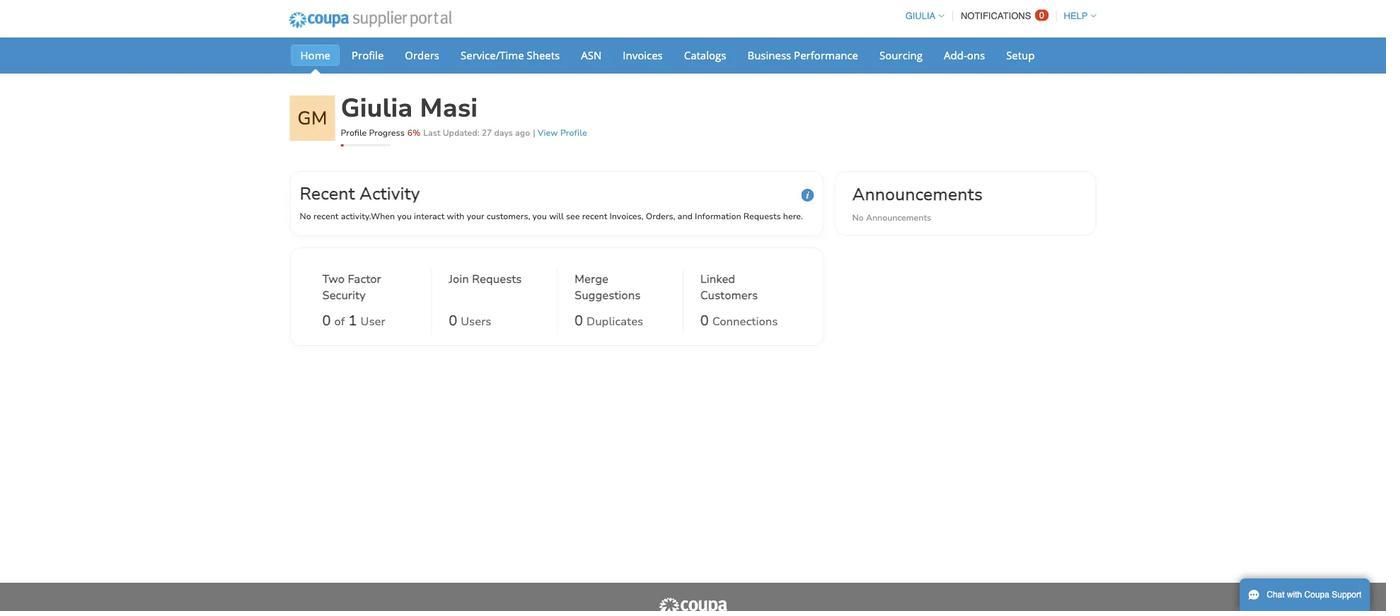 Task type: vqa. For each thing, say whether or not it's contained in the screenshot.


Task type: describe. For each thing, give the bounding box(es) containing it.
progress
[[369, 127, 405, 138]]

setup
[[1007, 48, 1035, 62]]

merge suggestions link
[[575, 271, 666, 307]]

and
[[678, 211, 693, 222]]

business performance
[[748, 48, 859, 62]]

no inside announcements no announcements
[[853, 212, 864, 223]]

0 vertical spatial announcements
[[853, 183, 983, 206]]

support
[[1332, 590, 1362, 600]]

view
[[538, 127, 558, 138]]

activity
[[360, 182, 420, 205]]

when
[[371, 211, 395, 222]]

2 recent from the left
[[582, 211, 608, 222]]

announcements inside announcements no announcements
[[866, 212, 932, 223]]

2 you from the left
[[533, 211, 547, 222]]

announcements no announcements
[[853, 183, 983, 223]]

days
[[494, 127, 513, 138]]

linked customers link
[[701, 271, 792, 307]]

chat
[[1267, 590, 1285, 600]]

gm image
[[290, 96, 335, 141]]

customers,
[[487, 211, 530, 222]]

profile link
[[343, 45, 393, 66]]

additional information image
[[802, 189, 814, 202]]

profile left progress
[[341, 127, 367, 138]]

two factor security
[[322, 272, 381, 303]]

sheets
[[527, 48, 560, 62]]

interact
[[414, 211, 445, 222]]

0 horizontal spatial no
[[300, 211, 311, 222]]

help
[[1064, 11, 1088, 21]]

service/time sheets link
[[452, 45, 569, 66]]

your
[[467, 211, 485, 222]]

linked
[[701, 272, 736, 287]]

profile inside "link"
[[352, 48, 384, 62]]

0 users
[[449, 311, 492, 330]]

business performance link
[[739, 45, 868, 66]]

orders,
[[646, 211, 676, 222]]

0 horizontal spatial coupa supplier portal image
[[279, 2, 462, 38]]

suggestions
[[575, 288, 641, 303]]

orders link
[[396, 45, 449, 66]]

0 horizontal spatial with
[[447, 211, 465, 222]]

6%
[[408, 127, 421, 138]]

0 for 0 connections
[[701, 311, 709, 330]]

notifications 0
[[961, 10, 1045, 21]]

0 duplicates
[[575, 311, 644, 330]]

0 for 0 duplicates
[[575, 311, 583, 330]]

1
[[349, 311, 357, 330]]

information
[[695, 211, 742, 222]]

0 inside notifications 0
[[1040, 10, 1045, 21]]

gm
[[298, 105, 328, 131]]

0 for 0 users
[[449, 311, 457, 330]]

factor
[[348, 272, 381, 287]]

security
[[322, 288, 366, 303]]



Task type: locate. For each thing, give the bounding box(es) containing it.
recent activity
[[300, 182, 420, 205]]

user
[[361, 314, 386, 329]]

giulia up sourcing
[[906, 11, 936, 21]]

27
[[482, 127, 492, 138]]

business
[[748, 48, 792, 62]]

join requests link
[[449, 271, 522, 307]]

linked customers
[[701, 272, 758, 303]]

no recent activity. when you interact with your customers, you will see recent invoices, orders, and information requests here.
[[300, 211, 803, 222]]

1 vertical spatial giulia
[[341, 91, 413, 126]]

add-ons link
[[935, 45, 995, 66]]

will
[[549, 211, 564, 222]]

announcements
[[853, 183, 983, 206], [866, 212, 932, 223]]

two factor security link
[[322, 271, 414, 307]]

1 vertical spatial announcements
[[866, 212, 932, 223]]

1 you from the left
[[397, 211, 412, 222]]

profile right view
[[561, 127, 587, 138]]

with right chat
[[1288, 590, 1303, 600]]

1 horizontal spatial requests
[[744, 211, 781, 222]]

sourcing
[[880, 48, 923, 62]]

no
[[300, 211, 311, 222], [853, 212, 864, 223]]

1 vertical spatial requests
[[472, 272, 522, 287]]

last
[[423, 127, 441, 138]]

giulia inside giulia masi profile progress 6% last updated: 27 days ago | view profile
[[341, 91, 413, 126]]

you right the when
[[397, 211, 412, 222]]

0 horizontal spatial requests
[[472, 272, 522, 287]]

recent
[[314, 211, 339, 222], [582, 211, 608, 222]]

0 vertical spatial with
[[447, 211, 465, 222]]

you left will
[[533, 211, 547, 222]]

service/time
[[461, 48, 524, 62]]

0 horizontal spatial recent
[[314, 211, 339, 222]]

0 left the of
[[322, 311, 331, 330]]

add-
[[944, 48, 967, 62]]

profile right home
[[352, 48, 384, 62]]

requests
[[744, 211, 781, 222], [472, 272, 522, 287]]

1 recent from the left
[[314, 211, 339, 222]]

masi
[[420, 91, 478, 126]]

service/time sheets
[[461, 48, 560, 62]]

recent
[[300, 182, 355, 205]]

activity.
[[341, 211, 371, 222]]

requests left here.
[[744, 211, 781, 222]]

with
[[447, 211, 465, 222], [1288, 590, 1303, 600]]

1 horizontal spatial no
[[853, 212, 864, 223]]

help link
[[1058, 11, 1097, 21]]

no right here.
[[853, 212, 864, 223]]

performance
[[794, 48, 859, 62]]

profile
[[352, 48, 384, 62], [341, 127, 367, 138], [561, 127, 587, 138]]

merge
[[575, 272, 609, 287]]

duplicates
[[587, 314, 644, 329]]

see
[[566, 211, 580, 222]]

ago
[[515, 127, 530, 138]]

giulia for giulia masi profile progress 6% last updated: 27 days ago | view profile
[[341, 91, 413, 126]]

join
[[449, 272, 469, 287]]

invoices
[[623, 48, 663, 62]]

asn link
[[572, 45, 611, 66]]

sourcing link
[[871, 45, 932, 66]]

orders
[[405, 48, 440, 62]]

with left your
[[447, 211, 465, 222]]

home link
[[291, 45, 340, 66]]

0 horizontal spatial giulia
[[341, 91, 413, 126]]

giulia
[[906, 11, 936, 21], [341, 91, 413, 126]]

setup link
[[997, 45, 1044, 66]]

invoices,
[[610, 211, 644, 222]]

here.
[[784, 211, 803, 222]]

|
[[533, 127, 536, 138]]

giulia inside navigation
[[906, 11, 936, 21]]

0 vertical spatial requests
[[744, 211, 781, 222]]

add-ons
[[944, 48, 985, 62]]

0 for 0 of 1 user
[[322, 311, 331, 330]]

notifications
[[961, 11, 1032, 21]]

catalogs link
[[675, 45, 736, 66]]

merge suggestions
[[575, 272, 641, 303]]

chat with coupa support button
[[1240, 579, 1371, 612]]

0 left duplicates
[[575, 311, 583, 330]]

connections
[[713, 314, 778, 329]]

0
[[1040, 10, 1045, 21], [322, 311, 331, 330], [449, 311, 457, 330], [575, 311, 583, 330], [701, 311, 709, 330]]

view profile link
[[538, 127, 587, 138]]

you
[[397, 211, 412, 222], [533, 211, 547, 222]]

customers
[[701, 288, 758, 303]]

users
[[461, 314, 492, 329]]

with inside button
[[1288, 590, 1303, 600]]

updated:
[[443, 127, 480, 138]]

1 horizontal spatial you
[[533, 211, 547, 222]]

navigation containing notifications 0
[[899, 2, 1097, 30]]

1 horizontal spatial giulia
[[906, 11, 936, 21]]

coupa
[[1305, 590, 1330, 600]]

0 connections
[[701, 311, 778, 330]]

asn
[[581, 48, 602, 62]]

giulia up progress
[[341, 91, 413, 126]]

0 vertical spatial coupa supplier portal image
[[279, 2, 462, 38]]

two
[[322, 272, 345, 287]]

0 of 1 user
[[322, 311, 386, 330]]

giulia link
[[899, 11, 944, 21]]

join requests
[[449, 272, 522, 287]]

1 horizontal spatial recent
[[582, 211, 608, 222]]

requests right the join
[[472, 272, 522, 287]]

giulia for giulia
[[906, 11, 936, 21]]

invoices link
[[614, 45, 672, 66]]

1 vertical spatial with
[[1288, 590, 1303, 600]]

recent right see
[[582, 211, 608, 222]]

0 horizontal spatial you
[[397, 211, 412, 222]]

chat with coupa support
[[1267, 590, 1362, 600]]

of
[[334, 314, 345, 329]]

1 vertical spatial coupa supplier portal image
[[658, 597, 729, 612]]

catalogs
[[684, 48, 727, 62]]

no down recent
[[300, 211, 311, 222]]

ons
[[967, 48, 985, 62]]

recent down recent
[[314, 211, 339, 222]]

home
[[300, 48, 331, 62]]

0 down 'customers'
[[701, 311, 709, 330]]

0 left help on the top right
[[1040, 10, 1045, 21]]

1 horizontal spatial with
[[1288, 590, 1303, 600]]

giulia masi profile progress 6% last updated: 27 days ago | view profile
[[341, 91, 587, 138]]

1 horizontal spatial coupa supplier portal image
[[658, 597, 729, 612]]

coupa supplier portal image
[[279, 2, 462, 38], [658, 597, 729, 612]]

0 vertical spatial giulia
[[906, 11, 936, 21]]

navigation
[[899, 2, 1097, 30]]

0 left users
[[449, 311, 457, 330]]



